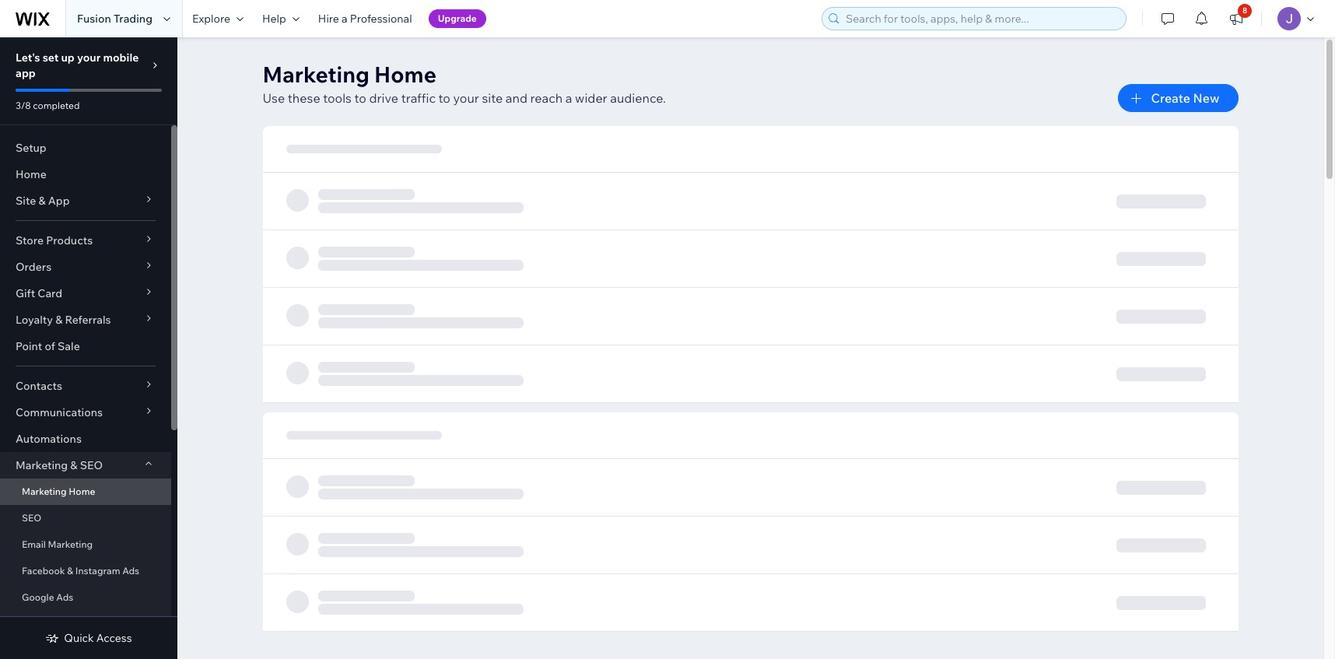 Task type: vqa. For each thing, say whether or not it's contained in the screenshot.
all
no



Task type: describe. For each thing, give the bounding box(es) containing it.
quick access
[[64, 631, 132, 645]]

email marketing link
[[0, 531, 171, 558]]

let's set up your mobile app
[[16, 51, 139, 80]]

sale
[[58, 339, 80, 353]]

site & app button
[[0, 188, 171, 214]]

marketing & seo
[[16, 458, 103, 472]]

explore
[[192, 12, 230, 26]]

reach
[[530, 90, 563, 106]]

marketing home use these tools to drive traffic to your site and reach a wider audience.
[[263, 61, 666, 106]]

facebook & instagram ads link
[[0, 558, 171, 584]]

fusion
[[77, 12, 111, 26]]

home link
[[0, 161, 171, 188]]

google ads
[[22, 591, 73, 603]]

email marketing
[[22, 538, 93, 550]]

create new button
[[1119, 84, 1238, 112]]

1 to from the left
[[355, 90, 366, 106]]

orders button
[[0, 254, 171, 280]]

professional
[[350, 12, 412, 26]]

0 vertical spatial ads
[[122, 565, 139, 577]]

marketing for marketing home
[[22, 486, 67, 497]]

referrals
[[65, 313, 111, 327]]

let's
[[16, 51, 40, 65]]

these
[[288, 90, 320, 106]]

create new
[[1151, 90, 1220, 106]]

quick
[[64, 631, 94, 645]]

automations link
[[0, 426, 171, 452]]

new
[[1193, 90, 1220, 106]]

use
[[263, 90, 285, 106]]

hire a professional link
[[309, 0, 421, 37]]

2 to from the left
[[439, 90, 451, 106]]

mobile
[[103, 51, 139, 65]]

store products
[[16, 233, 93, 247]]

traffic
[[401, 90, 436, 106]]

and
[[506, 90, 528, 106]]

3/8 completed
[[16, 100, 80, 111]]

help button
[[253, 0, 309, 37]]

3/8
[[16, 100, 31, 111]]

orders
[[16, 260, 52, 274]]

point
[[16, 339, 42, 353]]

completed
[[33, 100, 80, 111]]

facebook
[[22, 565, 65, 577]]

hire a professional
[[318, 12, 412, 26]]

upgrade
[[438, 12, 477, 24]]

seo inside seo link
[[22, 512, 41, 524]]

quick access button
[[45, 631, 132, 645]]

site & app
[[16, 194, 70, 208]]

audience.
[[610, 90, 666, 106]]

a inside hire a professional link
[[342, 12, 348, 26]]

google
[[22, 591, 54, 603]]

wider
[[575, 90, 607, 106]]



Task type: locate. For each thing, give the bounding box(es) containing it.
& for site
[[38, 194, 46, 208]]

create
[[1151, 90, 1191, 106]]

0 vertical spatial home
[[374, 61, 437, 88]]

contacts
[[16, 379, 62, 393]]

up
[[61, 51, 75, 65]]

loyalty
[[16, 313, 53, 327]]

your
[[77, 51, 101, 65], [453, 90, 479, 106]]

loyalty & referrals button
[[0, 307, 171, 333]]

setup
[[16, 141, 46, 155]]

1 vertical spatial a
[[566, 90, 572, 106]]

& right the site
[[38, 194, 46, 208]]

marketing down "automations" on the bottom left
[[16, 458, 68, 472]]

marketing inside marketing home use these tools to drive traffic to your site and reach a wider audience.
[[263, 61, 369, 88]]

& right facebook
[[67, 565, 73, 577]]

communications
[[16, 405, 103, 419]]

marketing home link
[[0, 479, 171, 505]]

contacts button
[[0, 373, 171, 399]]

access
[[96, 631, 132, 645]]

1 vertical spatial home
[[16, 167, 47, 181]]

1 horizontal spatial to
[[439, 90, 451, 106]]

marketing
[[263, 61, 369, 88], [16, 458, 68, 472], [22, 486, 67, 497], [48, 538, 93, 550]]

app
[[48, 194, 70, 208]]

products
[[46, 233, 93, 247]]

of
[[45, 339, 55, 353]]

0 horizontal spatial home
[[16, 167, 47, 181]]

home for marketing home
[[69, 486, 95, 497]]

home for marketing home use these tools to drive traffic to your site and reach a wider audience.
[[374, 61, 437, 88]]

0 vertical spatial your
[[77, 51, 101, 65]]

0 horizontal spatial ads
[[56, 591, 73, 603]]

2 vertical spatial home
[[69, 486, 95, 497]]

drive
[[369, 90, 398, 106]]

seo inside marketing & seo popup button
[[80, 458, 103, 472]]

ads
[[122, 565, 139, 577], [56, 591, 73, 603]]

your inside let's set up your mobile app
[[77, 51, 101, 65]]

your inside marketing home use these tools to drive traffic to your site and reach a wider audience.
[[453, 90, 479, 106]]

gift card button
[[0, 280, 171, 307]]

app
[[16, 66, 36, 80]]

home inside marketing home use these tools to drive traffic to your site and reach a wider audience.
[[374, 61, 437, 88]]

marketing for marketing home use these tools to drive traffic to your site and reach a wider audience.
[[263, 61, 369, 88]]

1 horizontal spatial your
[[453, 90, 479, 106]]

fusion trading
[[77, 12, 153, 26]]

0 horizontal spatial to
[[355, 90, 366, 106]]

loyalty & referrals
[[16, 313, 111, 327]]

home
[[374, 61, 437, 88], [16, 167, 47, 181], [69, 486, 95, 497]]

a
[[342, 12, 348, 26], [566, 90, 572, 106]]

email
[[22, 538, 46, 550]]

to right tools
[[355, 90, 366, 106]]

sidebar element
[[0, 37, 177, 659]]

& inside facebook & instagram ads link
[[67, 565, 73, 577]]

card
[[38, 286, 62, 300]]

gift
[[16, 286, 35, 300]]

1 vertical spatial seo
[[22, 512, 41, 524]]

set
[[43, 51, 59, 65]]

site
[[16, 194, 36, 208]]

seo link
[[0, 505, 171, 531]]

& down automations link
[[70, 458, 77, 472]]

marketing home
[[22, 486, 95, 497]]

google ads link
[[0, 584, 171, 611]]

store
[[16, 233, 44, 247]]

1 vertical spatial ads
[[56, 591, 73, 603]]

0 horizontal spatial seo
[[22, 512, 41, 524]]

gift card
[[16, 286, 62, 300]]

& right loyalty
[[55, 313, 63, 327]]

ads right google
[[56, 591, 73, 603]]

& for marketing
[[70, 458, 77, 472]]

a inside marketing home use these tools to drive traffic to your site and reach a wider audience.
[[566, 90, 572, 106]]

point of sale link
[[0, 333, 171, 360]]

& inside loyalty & referrals popup button
[[55, 313, 63, 327]]

marketing up these
[[263, 61, 369, 88]]

8
[[1243, 5, 1248, 16]]

&
[[38, 194, 46, 208], [55, 313, 63, 327], [70, 458, 77, 472], [67, 565, 73, 577]]

home down marketing & seo popup button
[[69, 486, 95, 497]]

0 horizontal spatial your
[[77, 51, 101, 65]]

1 horizontal spatial a
[[566, 90, 572, 106]]

help
[[262, 12, 286, 26]]

your right up
[[77, 51, 101, 65]]

marketing down the marketing & seo
[[22, 486, 67, 497]]

1 horizontal spatial seo
[[80, 458, 103, 472]]

upgrade button
[[428, 9, 486, 28]]

1 horizontal spatial home
[[69, 486, 95, 497]]

trading
[[114, 12, 153, 26]]

point of sale
[[16, 339, 80, 353]]

home down setup
[[16, 167, 47, 181]]

marketing inside "link"
[[22, 486, 67, 497]]

Search for tools, apps, help & more... field
[[841, 8, 1121, 30]]

your left the site
[[453, 90, 479, 106]]

home inside "link"
[[69, 486, 95, 497]]

marketing inside popup button
[[16, 458, 68, 472]]

1 vertical spatial your
[[453, 90, 479, 106]]

tools
[[323, 90, 352, 106]]

site
[[482, 90, 503, 106]]

to right traffic
[[439, 90, 451, 106]]

store products button
[[0, 227, 171, 254]]

ads right instagram
[[122, 565, 139, 577]]

marketing up facebook & instagram ads
[[48, 538, 93, 550]]

communications button
[[0, 399, 171, 426]]

seo up marketing home "link"
[[80, 458, 103, 472]]

& for loyalty
[[55, 313, 63, 327]]

automations
[[16, 432, 82, 446]]

2 horizontal spatial home
[[374, 61, 437, 88]]

home up traffic
[[374, 61, 437, 88]]

seo
[[80, 458, 103, 472], [22, 512, 41, 524]]

8 button
[[1219, 0, 1254, 37]]

hire
[[318, 12, 339, 26]]

to
[[355, 90, 366, 106], [439, 90, 451, 106]]

0 vertical spatial seo
[[80, 458, 103, 472]]

& inside marketing & seo popup button
[[70, 458, 77, 472]]

0 horizontal spatial a
[[342, 12, 348, 26]]

a left the wider
[[566, 90, 572, 106]]

& inside site & app dropdown button
[[38, 194, 46, 208]]

seo up email
[[22, 512, 41, 524]]

facebook & instagram ads
[[22, 565, 139, 577]]

& for facebook
[[67, 565, 73, 577]]

instagram
[[75, 565, 120, 577]]

a right hire
[[342, 12, 348, 26]]

1 horizontal spatial ads
[[122, 565, 139, 577]]

setup link
[[0, 135, 171, 161]]

0 vertical spatial a
[[342, 12, 348, 26]]

marketing & seo button
[[0, 452, 171, 479]]

marketing for marketing & seo
[[16, 458, 68, 472]]



